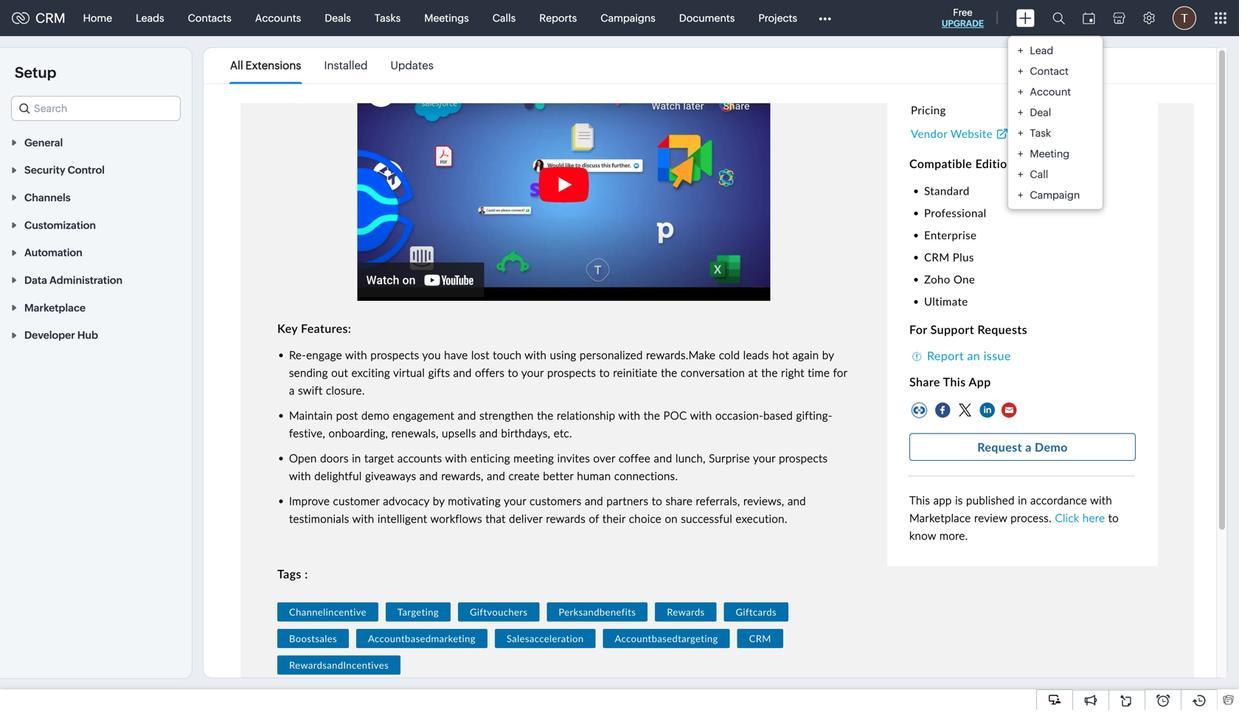 Task type: describe. For each thing, give the bounding box(es) containing it.
+ contact
[[1018, 65, 1069, 77]]

deal
[[1030, 107, 1051, 118]]

campaigns
[[601, 12, 655, 24]]

+ for + task
[[1018, 127, 1023, 139]]

+ deal
[[1018, 107, 1051, 118]]

lead
[[1030, 45, 1053, 56]]

+ for + lead
[[1018, 45, 1023, 56]]

installed link
[[324, 49, 368, 83]]

documents
[[679, 12, 735, 24]]

+ meeting
[[1018, 148, 1070, 160]]

updates link
[[391, 49, 434, 83]]

documents link
[[667, 0, 747, 36]]

channels button
[[0, 183, 192, 211]]

logo image
[[12, 12, 30, 24]]

security
[[24, 164, 65, 176]]

free upgrade
[[942, 7, 984, 28]]

customization button
[[0, 211, 192, 238]]

crm link
[[12, 11, 65, 26]]

contacts link
[[176, 0, 243, 36]]

hub
[[77, 329, 98, 341]]

2 menu item from the top
[[1008, 61, 1103, 81]]

+ campaign
[[1018, 189, 1080, 201]]

developer
[[24, 329, 75, 341]]

crm
[[35, 11, 65, 26]]

+ for + call
[[1018, 169, 1023, 180]]

Other Modules field
[[809, 6, 841, 30]]

calendar image
[[1083, 12, 1095, 24]]

search element
[[1044, 0, 1074, 36]]

+ task
[[1018, 127, 1051, 139]]

developer hub
[[24, 329, 98, 341]]

developer hub button
[[0, 321, 192, 349]]

projects link
[[747, 0, 809, 36]]

profile image
[[1173, 6, 1196, 30]]

home
[[83, 12, 112, 24]]

contact
[[1030, 65, 1069, 77]]

create
[[997, 43, 1027, 54]]

data administration
[[24, 274, 122, 286]]

task
[[1030, 127, 1051, 139]]

upgrade
[[942, 18, 984, 28]]

customization
[[24, 219, 96, 231]]

projects
[[758, 12, 797, 24]]

+ for + deal
[[1018, 107, 1023, 118]]

general button
[[0, 128, 192, 156]]

+ for + account
[[1018, 86, 1023, 98]]

calls
[[492, 12, 516, 24]]

create menu element
[[1007, 0, 1044, 36]]

create menu
[[997, 43, 1054, 54]]

call
[[1030, 169, 1048, 180]]

leads
[[136, 12, 164, 24]]

updates
[[391, 59, 434, 72]]

7 menu item from the top
[[1008, 164, 1103, 185]]

data
[[24, 274, 47, 286]]

+ for + meeting
[[1018, 148, 1023, 160]]

reports
[[539, 12, 577, 24]]

all extensions link
[[230, 49, 301, 83]]

create menu image
[[1016, 9, 1035, 27]]

+ for + campaign
[[1018, 189, 1023, 201]]



Task type: vqa. For each thing, say whether or not it's contained in the screenshot.
View Place link
no



Task type: locate. For each thing, give the bounding box(es) containing it.
automation button
[[0, 238, 192, 266]]

profile element
[[1164, 0, 1205, 36]]

tasks link
[[363, 0, 412, 36]]

8 menu item from the top
[[1008, 185, 1103, 205]]

None field
[[11, 96, 181, 121]]

1 + from the top
[[1018, 45, 1023, 56]]

menu item down contact
[[1008, 81, 1103, 102]]

reports link
[[528, 0, 589, 36]]

free
[[953, 7, 972, 18]]

+ for + contact
[[1018, 65, 1023, 77]]

control
[[68, 164, 105, 176]]

3 + from the top
[[1018, 86, 1023, 98]]

menu item up account
[[1008, 61, 1103, 81]]

4 + from the top
[[1018, 107, 1023, 118]]

deals
[[325, 12, 351, 24]]

2 + from the top
[[1018, 65, 1023, 77]]

extensions
[[245, 59, 301, 72]]

7 + from the top
[[1018, 169, 1023, 180]]

menu item down account
[[1008, 102, 1103, 123]]

installed
[[324, 59, 368, 72]]

8 + from the top
[[1018, 189, 1023, 201]]

3 menu item from the top
[[1008, 81, 1103, 102]]

campaigns link
[[589, 0, 667, 36]]

security control
[[24, 164, 105, 176]]

menu item
[[1008, 40, 1103, 61], [1008, 61, 1103, 81], [1008, 81, 1103, 102], [1008, 102, 1103, 123], [1008, 123, 1103, 143], [1008, 143, 1103, 164], [1008, 164, 1103, 185], [1008, 185, 1103, 205]]

+ call
[[1018, 169, 1048, 180]]

marketplace button
[[0, 294, 192, 321]]

+
[[1018, 45, 1023, 56], [1018, 65, 1023, 77], [1018, 86, 1023, 98], [1018, 107, 1023, 118], [1018, 127, 1023, 139], [1018, 148, 1023, 160], [1018, 169, 1023, 180], [1018, 189, 1023, 201]]

calls link
[[481, 0, 528, 36]]

setup
[[15, 64, 56, 81]]

all
[[230, 59, 243, 72]]

menu
[[1029, 43, 1054, 54]]

search image
[[1052, 12, 1065, 24]]

+ lead
[[1018, 45, 1053, 56]]

campaign
[[1030, 189, 1080, 201]]

accounts link
[[243, 0, 313, 36]]

+ left task
[[1018, 127, 1023, 139]]

+ up the + call
[[1018, 148, 1023, 160]]

4 menu item from the top
[[1008, 102, 1103, 123]]

+ up + deal
[[1018, 86, 1023, 98]]

contacts
[[188, 12, 231, 24]]

+ left deal
[[1018, 107, 1023, 118]]

leads link
[[124, 0, 176, 36]]

marketplace
[[24, 302, 86, 314]]

6 menu item from the top
[[1008, 143, 1103, 164]]

+ left the menu
[[1018, 45, 1023, 56]]

accounts
[[255, 12, 301, 24]]

+ down the + call
[[1018, 189, 1023, 201]]

account
[[1030, 86, 1071, 98]]

meeting
[[1030, 148, 1070, 160]]

automation
[[24, 247, 82, 259]]

6 + from the top
[[1018, 148, 1023, 160]]

menu item up the meeting
[[1008, 123, 1103, 143]]

general
[[24, 137, 63, 148]]

meetings link
[[412, 0, 481, 36]]

security control button
[[0, 156, 192, 183]]

deals link
[[313, 0, 363, 36]]

1 menu item from the top
[[1008, 40, 1103, 61]]

menu item down call
[[1008, 185, 1103, 205]]

home link
[[71, 0, 124, 36]]

menu item up campaign
[[1008, 164, 1103, 185]]

administration
[[49, 274, 122, 286]]

data administration button
[[0, 266, 192, 294]]

+ left call
[[1018, 169, 1023, 180]]

menu item down task
[[1008, 143, 1103, 164]]

all extensions
[[230, 59, 301, 72]]

5 menu item from the top
[[1008, 123, 1103, 143]]

meetings
[[424, 12, 469, 24]]

tasks
[[375, 12, 401, 24]]

menu item up contact
[[1008, 40, 1103, 61]]

Search text field
[[12, 97, 180, 120]]

channels
[[24, 192, 71, 204]]

+ down create menu
[[1018, 65, 1023, 77]]

+ account
[[1018, 86, 1071, 98]]

5 + from the top
[[1018, 127, 1023, 139]]



